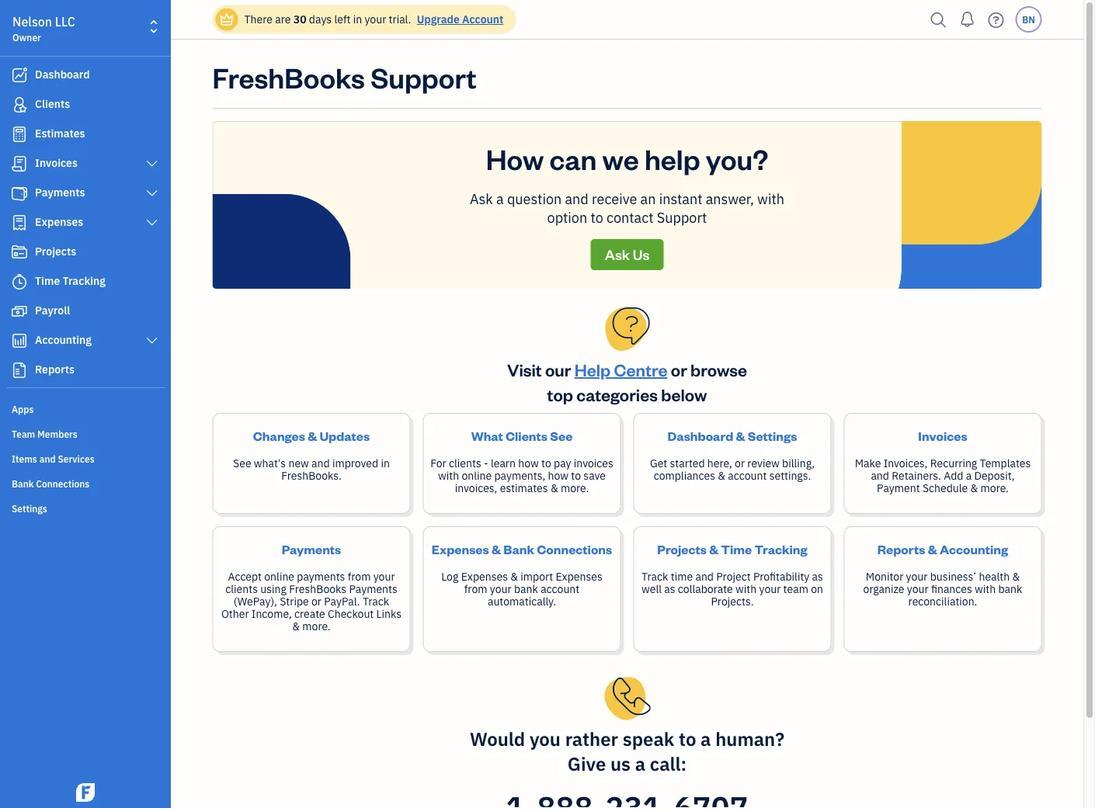 Task type: describe. For each thing, give the bounding box(es) containing it.
money image
[[10, 304, 29, 319]]

visit our help centre or browse top categories below
[[507, 359, 748, 406]]

payroll
[[35, 303, 70, 318]]

upgrade account link
[[414, 12, 504, 26]]

to left save
[[571, 469, 581, 483]]

ask for ask us
[[605, 246, 630, 264]]

templates
[[980, 457, 1031, 471]]

more. inside for clients - learn how to pay invoices with online payments, how to save invoices, estimates & more.
[[561, 481, 589, 496]]

go to help image
[[984, 8, 1009, 31]]

and inside make invoices, recurring templates and retainers. add a deposit, payment schedule & more.
[[871, 469, 890, 483]]

clients inside for clients - learn how to pay invoices with online payments, how to save invoices, estimates & more.
[[449, 457, 482, 471]]

chevron large down image for payments
[[145, 187, 159, 200]]

projects & time tracking
[[658, 541, 808, 558]]

client image
[[10, 97, 29, 113]]

clients inside accept online payments from your clients using freshbooks payments (wepay), stripe or paypal. track other income, create checkout links & more.
[[226, 582, 258, 597]]

rather
[[565, 728, 619, 752]]

make
[[855, 457, 881, 471]]

your left finances
[[908, 582, 929, 597]]

new
[[289, 457, 309, 471]]

chart image
[[10, 333, 29, 349]]

payments inside "link"
[[35, 185, 85, 200]]

1 horizontal spatial invoices
[[919, 427, 968, 444]]

project image
[[10, 245, 29, 260]]

reconciliation.
[[909, 595, 978, 609]]

chevron large down image for expenses
[[145, 217, 159, 229]]

time
[[671, 570, 693, 584]]

import
[[521, 570, 553, 584]]

with for reports & accounting
[[975, 582, 996, 597]]

changes & updates
[[253, 427, 370, 444]]

or inside accept online payments from your clients using freshbooks payments (wepay), stripe or paypal. track other income, create checkout links & more.
[[312, 595, 322, 609]]

freshbooks image
[[73, 784, 98, 803]]

items and services link
[[4, 447, 166, 470]]

more. inside make invoices, recurring templates and retainers. add a deposit, payment schedule & more.
[[981, 481, 1009, 496]]

settings inside main element
[[12, 503, 47, 515]]

reports for reports & accounting
[[878, 541, 926, 558]]

freshbooks.
[[281, 469, 342, 483]]

0 horizontal spatial as
[[665, 582, 676, 597]]

payments link
[[4, 180, 166, 207]]

help
[[645, 140, 701, 177]]

you
[[530, 728, 561, 752]]

& up new
[[308, 427, 317, 444]]

crown image
[[219, 11, 235, 28]]

estimates
[[500, 481, 548, 496]]

1 horizontal spatial how
[[548, 469, 569, 483]]

1 vertical spatial bank
[[504, 541, 535, 558]]

team
[[784, 582, 809, 597]]

links
[[377, 607, 402, 622]]

on
[[811, 582, 824, 597]]

and inside track time and project profitability as well as collaborate with your team on projects.
[[696, 570, 714, 584]]

checkout
[[328, 607, 374, 622]]

time tracking link
[[4, 268, 166, 296]]

schedule
[[923, 481, 968, 496]]

how
[[486, 140, 544, 177]]

payments
[[297, 570, 345, 584]]

expenses inside main element
[[35, 215, 83, 229]]

answer,
[[706, 190, 754, 208]]

llc
[[55, 14, 75, 30]]

ask us button
[[591, 239, 664, 270]]

started
[[670, 457, 705, 471]]

project
[[717, 570, 751, 584]]

online inside for clients - learn how to pay invoices with online payments, how to save invoices, estimates & more.
[[462, 469, 492, 483]]

income,
[[252, 607, 292, 622]]

help centre link
[[575, 359, 668, 381]]

dashboard for dashboard
[[35, 67, 90, 82]]

bn
[[1023, 13, 1036, 26]]

1 horizontal spatial as
[[813, 570, 824, 584]]

bn button
[[1016, 6, 1042, 33]]

owner
[[12, 31, 41, 44]]

projects for projects
[[35, 244, 76, 259]]

projects.
[[711, 595, 754, 609]]

centre
[[614, 359, 668, 381]]

services
[[58, 453, 95, 465]]

bank connections
[[12, 478, 90, 490]]

organize
[[864, 582, 905, 597]]

compliances
[[654, 469, 716, 483]]

1 horizontal spatial accounting
[[940, 541, 1009, 558]]

accept online payments from your clients using freshbooks payments (wepay), stripe or paypal. track other income, create checkout links & more.
[[221, 570, 402, 634]]

ask us
[[605, 246, 650, 264]]

get
[[650, 457, 668, 471]]

apps link
[[4, 397, 166, 420]]

invoices,
[[455, 481, 498, 496]]

ask a question and receive an instant answer, with option to contact support
[[470, 190, 785, 227]]

dashboard image
[[10, 68, 29, 83]]

collaborate
[[678, 582, 733, 597]]

expenses up the log
[[432, 541, 489, 558]]

billing,
[[783, 457, 815, 471]]

there are 30 days left in your trial. upgrade account
[[244, 12, 504, 26]]

payments inside accept online payments from your clients using freshbooks payments (wepay), stripe or paypal. track other income, create checkout links & more.
[[349, 582, 398, 597]]

your inside 'log expenses & import expenses from your bank account automatically.'
[[490, 582, 512, 597]]

online inside accept online payments from your clients using freshbooks payments (wepay), stripe or paypal. track other income, create checkout links & more.
[[264, 570, 295, 584]]

receive
[[592, 190, 637, 208]]

report image
[[10, 363, 29, 378]]

your left trial.
[[365, 12, 386, 26]]

dashboard link
[[4, 61, 166, 89]]

learn
[[491, 457, 516, 471]]

stripe
[[280, 595, 309, 609]]

1 horizontal spatial payments
[[282, 541, 341, 558]]

here,
[[708, 457, 733, 471]]

30
[[294, 12, 307, 26]]

a inside make invoices, recurring templates and retainers. add a deposit, payment schedule & more.
[[966, 469, 972, 483]]

your inside accept online payments from your clients using freshbooks payments (wepay), stripe or paypal. track other income, create checkout links & more.
[[374, 570, 395, 584]]

with for how can we help you?
[[758, 190, 785, 208]]

chevron large down image for invoices
[[145, 158, 159, 170]]

items and services
[[12, 453, 95, 465]]

your inside track time and project profitability as well as collaborate with your team on projects.
[[760, 582, 781, 597]]

-
[[484, 457, 488, 471]]

how can we help you?
[[486, 140, 769, 177]]

invoice image
[[10, 156, 29, 172]]

trial.
[[389, 12, 411, 26]]

expense image
[[10, 215, 29, 231]]

save
[[584, 469, 606, 483]]

with for what clients see
[[438, 469, 459, 483]]

payments,
[[495, 469, 546, 483]]

from inside accept online payments from your clients using freshbooks payments (wepay), stripe or paypal. track other income, create checkout links & more.
[[348, 570, 371, 584]]

in for improved
[[381, 457, 390, 471]]

can
[[550, 140, 597, 177]]

add
[[944, 469, 964, 483]]

expenses & bank connections
[[432, 541, 612, 558]]

0 vertical spatial freshbooks
[[213, 58, 365, 95]]

0 vertical spatial settings
[[748, 427, 798, 444]]

expenses right the log
[[461, 570, 508, 584]]

& up "project"
[[710, 541, 719, 558]]



Task type: vqa. For each thing, say whether or not it's contained in the screenshot.
This Year
no



Task type: locate. For each thing, give the bounding box(es) containing it.
ask inside button
[[605, 246, 630, 264]]

0 vertical spatial chevron large down image
[[145, 187, 159, 200]]

0 horizontal spatial see
[[233, 457, 251, 471]]

chevron large down image up reports link
[[145, 335, 159, 347]]

0 horizontal spatial track
[[363, 595, 390, 609]]

as right team
[[813, 570, 824, 584]]

or up below
[[671, 359, 688, 381]]

1 vertical spatial account
[[541, 582, 580, 597]]

0 horizontal spatial dashboard
[[35, 67, 90, 82]]

main element
[[0, 0, 210, 809]]

account for bank
[[541, 582, 580, 597]]

0 horizontal spatial how
[[519, 457, 539, 471]]

1 chevron large down image from the top
[[145, 187, 159, 200]]

bank inside 'log expenses & import expenses from your bank account automatically.'
[[514, 582, 538, 597]]

with right answer,
[[758, 190, 785, 208]]

track time and project profitability as well as collaborate with your team on projects.
[[642, 570, 824, 609]]

bank inside 'link'
[[12, 478, 34, 490]]

settings up review at the right bottom of the page
[[748, 427, 798, 444]]

payments
[[35, 185, 85, 200], [282, 541, 341, 558], [349, 582, 398, 597]]

and inside the see what's new and improved in freshbooks.
[[312, 457, 330, 471]]

question
[[507, 190, 562, 208]]

us
[[611, 753, 631, 777]]

account left settings.
[[728, 469, 767, 483]]

accounting up health
[[940, 541, 1009, 558]]

chevron large down image inside expenses link
[[145, 217, 159, 229]]

in for left
[[353, 12, 362, 26]]

1 horizontal spatial clients
[[449, 457, 482, 471]]

& inside accept online payments from your clients using freshbooks payments (wepay), stripe or paypal. track other income, create checkout links & more.
[[292, 620, 300, 634]]

pay
[[554, 457, 572, 471]]

0 vertical spatial bank
[[12, 478, 34, 490]]

monitor your business' health & organize your finances with bank reconciliation.
[[864, 570, 1023, 609]]

with left - at the bottom left of the page
[[438, 469, 459, 483]]

0 vertical spatial reports
[[35, 363, 75, 377]]

to up call:
[[679, 728, 697, 752]]

nelson
[[12, 14, 52, 30]]

0 horizontal spatial reports
[[35, 363, 75, 377]]

to
[[591, 208, 604, 227], [542, 457, 552, 471], [571, 469, 581, 483], [679, 728, 697, 752]]

health
[[979, 570, 1010, 584]]

in inside the see what's new and improved in freshbooks.
[[381, 457, 390, 471]]

payments down 'invoices' link
[[35, 185, 85, 200]]

a left "question"
[[497, 190, 504, 208]]

1 vertical spatial track
[[363, 595, 390, 609]]

0 vertical spatial payments
[[35, 185, 85, 200]]

chevron large down image down estimates link
[[145, 158, 159, 170]]

1 horizontal spatial time
[[721, 541, 752, 558]]

settings link
[[4, 497, 166, 520]]

review
[[748, 457, 780, 471]]

projects up time tracking
[[35, 244, 76, 259]]

expenses right import
[[556, 570, 603, 584]]

account inside 'log expenses & import expenses from your bank account automatically.'
[[541, 582, 580, 597]]

0 horizontal spatial support
[[371, 58, 477, 95]]

1 vertical spatial support
[[657, 208, 707, 227]]

clients left - at the bottom left of the page
[[449, 457, 482, 471]]

and left the retainers.
[[871, 469, 890, 483]]

track left time
[[642, 570, 669, 584]]

support inside ask a question and receive an instant answer, with option to contact support
[[657, 208, 707, 227]]

0 horizontal spatial ask
[[470, 190, 493, 208]]

0 vertical spatial tracking
[[63, 274, 106, 288]]

1 horizontal spatial dashboard
[[668, 427, 734, 444]]

bank up import
[[504, 541, 535, 558]]

payments up the payments
[[282, 541, 341, 558]]

2 bank from the left
[[999, 582, 1023, 597]]

account down expenses & bank connections at the bottom of the page
[[541, 582, 580, 597]]

tracking up profitability
[[755, 541, 808, 558]]

2 horizontal spatial or
[[735, 457, 745, 471]]

chevron large down image
[[145, 187, 159, 200], [145, 217, 159, 229]]

0 vertical spatial support
[[371, 58, 477, 95]]

expenses down payments "link"
[[35, 215, 83, 229]]

items
[[12, 453, 37, 465]]

0 vertical spatial time
[[35, 274, 60, 288]]

below
[[661, 383, 707, 406]]

connections down the items and services
[[36, 478, 90, 490]]

1 vertical spatial dashboard
[[668, 427, 734, 444]]

clients up estimates
[[35, 97, 70, 111]]

0 horizontal spatial bank
[[12, 478, 34, 490]]

log
[[442, 570, 459, 584]]

and inside main element
[[39, 453, 56, 465]]

for
[[431, 457, 447, 471]]

more. down stripe
[[303, 620, 331, 634]]

chevron large down image up projects "link"
[[145, 217, 159, 229]]

bank down expenses & bank connections at the bottom of the page
[[514, 582, 538, 597]]

1 horizontal spatial see
[[550, 427, 573, 444]]

0 vertical spatial projects
[[35, 244, 76, 259]]

1 vertical spatial invoices
[[919, 427, 968, 444]]

& inside 'log expenses & import expenses from your bank account automatically.'
[[511, 570, 518, 584]]

with right the collaborate
[[736, 582, 757, 597]]

1 horizontal spatial more.
[[561, 481, 589, 496]]

tracking inside main element
[[63, 274, 106, 288]]

track inside accept online payments from your clients using freshbooks payments (wepay), stripe or paypal. track other income, create checkout links & more.
[[363, 595, 390, 609]]

call:
[[650, 753, 687, 777]]

business'
[[931, 570, 977, 584]]

expenses link
[[4, 209, 166, 237]]

or right the here,
[[735, 457, 745, 471]]

freshbooks inside accept online payments from your clients using freshbooks payments (wepay), stripe or paypal. track other income, create checkout links & more.
[[289, 582, 347, 597]]

dashboard up the started
[[668, 427, 734, 444]]

more. inside accept online payments from your clients using freshbooks payments (wepay), stripe or paypal. track other income, create checkout links & more.
[[303, 620, 331, 634]]

clients up learn
[[506, 427, 548, 444]]

with inside 'monitor your business' health & organize your finances with bank reconciliation.'
[[975, 582, 996, 597]]

accounting inside main element
[[35, 333, 92, 347]]

finances
[[932, 582, 973, 597]]

and right new
[[312, 457, 330, 471]]

0 vertical spatial ask
[[470, 190, 493, 208]]

1 horizontal spatial online
[[462, 469, 492, 483]]

improved
[[333, 457, 379, 471]]

1 horizontal spatial projects
[[658, 541, 707, 558]]

and right the "items"
[[39, 453, 56, 465]]

clients
[[35, 97, 70, 111], [506, 427, 548, 444]]

invoices
[[574, 457, 614, 471]]

& inside for clients - learn how to pay invoices with online payments, how to save invoices, estimates & more.
[[551, 481, 558, 496]]

timer image
[[10, 274, 29, 290]]

or inside the visit our help centre or browse top categories below
[[671, 359, 688, 381]]

1 horizontal spatial clients
[[506, 427, 548, 444]]

1 horizontal spatial ask
[[605, 246, 630, 264]]

from right the log
[[465, 582, 488, 597]]

& down pay at the bottom right
[[551, 481, 558, 496]]

projects up time
[[658, 541, 707, 558]]

0 vertical spatial chevron large down image
[[145, 158, 159, 170]]

0 horizontal spatial clients
[[226, 582, 258, 597]]

a right us
[[635, 753, 646, 777]]

& up the "business'"
[[928, 541, 938, 558]]

1 vertical spatial clients
[[506, 427, 548, 444]]

with inside for clients - learn how to pay invoices with online payments, how to save invoices, estimates & more.
[[438, 469, 459, 483]]

invoices inside main element
[[35, 156, 78, 170]]

members
[[37, 428, 78, 441]]

0 horizontal spatial clients
[[35, 97, 70, 111]]

0 horizontal spatial from
[[348, 570, 371, 584]]

reports
[[35, 363, 75, 377], [878, 541, 926, 558]]

clients inside main element
[[35, 97, 70, 111]]

monitor
[[866, 570, 904, 584]]

& up get started here, or review billing, compliances & account settings.
[[736, 427, 746, 444]]

online up stripe
[[264, 570, 295, 584]]

chevron large down image inside "accounting" link
[[145, 335, 159, 347]]

0 vertical spatial accounting
[[35, 333, 92, 347]]

0 vertical spatial online
[[462, 469, 492, 483]]

account inside get started here, or review billing, compliances & account settings.
[[728, 469, 767, 483]]

with right finances
[[975, 582, 996, 597]]

1 vertical spatial online
[[264, 570, 295, 584]]

from up paypal.
[[348, 570, 371, 584]]

chevron large down image inside payments "link"
[[145, 187, 159, 200]]

time inside main element
[[35, 274, 60, 288]]

1 horizontal spatial account
[[728, 469, 767, 483]]

accounting down 'payroll'
[[35, 333, 92, 347]]

1 horizontal spatial bank
[[504, 541, 535, 558]]

clients link
[[4, 91, 166, 119]]

& right health
[[1013, 570, 1020, 584]]

invoices up recurring
[[919, 427, 968, 444]]

see inside the see what's new and improved in freshbooks.
[[233, 457, 251, 471]]

dashboard
[[35, 67, 90, 82], [668, 427, 734, 444]]

there
[[244, 12, 273, 26]]

your left team
[[760, 582, 781, 597]]

reports up monitor
[[878, 541, 926, 558]]

support
[[371, 58, 477, 95], [657, 208, 707, 227]]

support down 'upgrade'
[[371, 58, 477, 95]]

& right the add at right bottom
[[971, 481, 979, 496]]

freshbooks down are at left
[[213, 58, 365, 95]]

more.
[[561, 481, 589, 496], [981, 481, 1009, 496], [303, 620, 331, 634]]

clients up other
[[226, 582, 258, 597]]

1 horizontal spatial or
[[671, 359, 688, 381]]

projects inside "link"
[[35, 244, 76, 259]]

1 bank from the left
[[514, 582, 538, 597]]

ask inside ask a question and receive an instant answer, with option to contact support
[[470, 190, 493, 208]]

1 horizontal spatial from
[[465, 582, 488, 597]]

ask left us
[[605, 246, 630, 264]]

1 horizontal spatial support
[[657, 208, 707, 227]]

0 horizontal spatial projects
[[35, 244, 76, 259]]

as right "well"
[[665, 582, 676, 597]]

projects for projects & time tracking
[[658, 541, 707, 558]]

settings down 'bank connections'
[[12, 503, 47, 515]]

settings
[[748, 427, 798, 444], [12, 503, 47, 515]]

chevron large down image for accounting
[[145, 335, 159, 347]]

1 vertical spatial time
[[721, 541, 752, 558]]

invoices down estimates
[[35, 156, 78, 170]]

0 horizontal spatial tracking
[[63, 274, 106, 288]]

more. down templates
[[981, 481, 1009, 496]]

chevron large down image up expenses link
[[145, 187, 159, 200]]

2 chevron large down image from the top
[[145, 217, 159, 229]]

0 vertical spatial dashboard
[[35, 67, 90, 82]]

track right paypal.
[[363, 595, 390, 609]]

0 vertical spatial account
[[728, 469, 767, 483]]

changes
[[253, 427, 305, 444]]

0 vertical spatial track
[[642, 570, 669, 584]]

nelson llc owner
[[12, 14, 75, 44]]

or inside get started here, or review billing, compliances & account settings.
[[735, 457, 745, 471]]

left
[[334, 12, 351, 26]]

1 horizontal spatial reports
[[878, 541, 926, 558]]

you?
[[706, 140, 769, 177]]

as
[[813, 570, 824, 584], [665, 582, 676, 597]]

ask down how in the left of the page
[[470, 190, 493, 208]]

invoices link
[[4, 150, 166, 178]]

payment image
[[10, 186, 29, 201]]

0 horizontal spatial connections
[[36, 478, 90, 490]]

& inside get started here, or review billing, compliances & account settings.
[[718, 469, 726, 483]]

updates
[[320, 427, 370, 444]]

1 vertical spatial payments
[[282, 541, 341, 558]]

1 vertical spatial settings
[[12, 503, 47, 515]]

see left what's
[[233, 457, 251, 471]]

& inside 'monitor your business' health & organize your finances with bank reconciliation.'
[[1013, 570, 1020, 584]]

0 vertical spatial in
[[353, 12, 362, 26]]

track inside track time and project profitability as well as collaborate with your team on projects.
[[642, 570, 669, 584]]

search image
[[927, 8, 952, 31]]

2 horizontal spatial more.
[[981, 481, 1009, 496]]

what clients see
[[471, 427, 573, 444]]

dashboard inside main element
[[35, 67, 90, 82]]

upgrade
[[417, 12, 460, 26]]

1 horizontal spatial bank
[[999, 582, 1023, 597]]

with inside track time and project profitability as well as collaborate with your team on projects.
[[736, 582, 757, 597]]

browse
[[691, 359, 748, 381]]

dashboard for dashboard & settings
[[668, 427, 734, 444]]

make invoices, recurring templates and retainers. add a deposit, payment schedule & more.
[[855, 457, 1031, 496]]

to inside ask a question and receive an instant answer, with option to contact support
[[591, 208, 604, 227]]

time tracking
[[35, 274, 106, 288]]

your left import
[[490, 582, 512, 597]]

& inside make invoices, recurring templates and retainers. add a deposit, payment schedule & more.
[[971, 481, 979, 496]]

0 horizontal spatial online
[[264, 570, 295, 584]]

0 horizontal spatial bank
[[514, 582, 538, 597]]

& right the started
[[718, 469, 726, 483]]

see up pay at the bottom right
[[550, 427, 573, 444]]

& up 'log expenses & import expenses from your bank account automatically.'
[[492, 541, 501, 558]]

bank connections link
[[4, 472, 166, 495]]

paypal.
[[324, 595, 360, 609]]

1 horizontal spatial connections
[[537, 541, 612, 558]]

0 horizontal spatial account
[[541, 582, 580, 597]]

0 horizontal spatial in
[[353, 12, 362, 26]]

recurring
[[931, 457, 978, 471]]

would
[[470, 728, 526, 752]]

1 vertical spatial connections
[[537, 541, 612, 558]]

0 vertical spatial clients
[[35, 97, 70, 111]]

connections up import
[[537, 541, 612, 558]]

or right stripe
[[312, 595, 322, 609]]

your right monitor
[[907, 570, 928, 584]]

2 chevron large down image from the top
[[145, 335, 159, 347]]

account for settings
[[728, 469, 767, 483]]

reports for reports
[[35, 363, 75, 377]]

how up estimates
[[519, 457, 539, 471]]

notifications image
[[955, 4, 980, 35]]

0 horizontal spatial time
[[35, 274, 60, 288]]

estimate image
[[10, 127, 29, 142]]

and up option
[[565, 190, 589, 208]]

payments up "links"
[[349, 582, 398, 597]]

freshbooks up 'create' on the left of page
[[289, 582, 347, 597]]

payment
[[877, 481, 921, 496]]

give
[[568, 753, 606, 777]]

how left save
[[548, 469, 569, 483]]

instant
[[659, 190, 703, 208]]

a left human?
[[701, 728, 711, 752]]

1 vertical spatial ask
[[605, 246, 630, 264]]

& left import
[[511, 570, 518, 584]]

more. down pay at the bottom right
[[561, 481, 589, 496]]

reports & accounting
[[878, 541, 1009, 558]]

from inside 'log expenses & import expenses from your bank account automatically.'
[[465, 582, 488, 597]]

0 vertical spatial invoices
[[35, 156, 78, 170]]

reports link
[[4, 357, 166, 385]]

bank inside 'monitor your business' health & organize your finances with bank reconciliation.'
[[999, 582, 1023, 597]]

visit
[[507, 359, 542, 381]]

get started here, or review billing, compliances & account settings.
[[650, 457, 815, 483]]

team
[[12, 428, 35, 441]]

using
[[261, 582, 287, 597]]

1 horizontal spatial track
[[642, 570, 669, 584]]

to inside would you rather speak to a human? give us a call:
[[679, 728, 697, 752]]

online right for
[[462, 469, 492, 483]]

0 horizontal spatial more.
[[303, 620, 331, 634]]

& down stripe
[[292, 620, 300, 634]]

(wepay),
[[234, 595, 277, 609]]

tracking down projects "link"
[[63, 274, 106, 288]]

see what's new and improved in freshbooks.
[[233, 457, 390, 483]]

clients
[[449, 457, 482, 471], [226, 582, 258, 597]]

0 vertical spatial connections
[[36, 478, 90, 490]]

a inside ask a question and receive an instant answer, with option to contact support
[[497, 190, 504, 208]]

1 vertical spatial projects
[[658, 541, 707, 558]]

are
[[275, 12, 291, 26]]

bank right the "business'"
[[999, 582, 1023, 597]]

0 vertical spatial or
[[671, 359, 688, 381]]

0 horizontal spatial invoices
[[35, 156, 78, 170]]

0 vertical spatial clients
[[449, 457, 482, 471]]

log expenses & import expenses from your bank account automatically.
[[442, 570, 603, 609]]

projects link
[[4, 239, 166, 267]]

reports right report icon
[[35, 363, 75, 377]]

with inside ask a question and receive an instant answer, with option to contact support
[[758, 190, 785, 208]]

create
[[294, 607, 325, 622]]

days
[[309, 12, 332, 26]]

1 vertical spatial tracking
[[755, 541, 808, 558]]

1 vertical spatial chevron large down image
[[145, 217, 159, 229]]

1 vertical spatial chevron large down image
[[145, 335, 159, 347]]

profitability
[[754, 570, 810, 584]]

1 horizontal spatial settings
[[748, 427, 798, 444]]

in right the left
[[353, 12, 362, 26]]

dashboard & settings
[[668, 427, 798, 444]]

1 vertical spatial freshbooks
[[289, 582, 347, 597]]

your up "links"
[[374, 570, 395, 584]]

1 vertical spatial reports
[[878, 541, 926, 558]]

accounting link
[[4, 327, 166, 355]]

to down the receive
[[591, 208, 604, 227]]

0 vertical spatial see
[[550, 427, 573, 444]]

account
[[462, 12, 504, 26]]

invoices
[[35, 156, 78, 170], [919, 427, 968, 444]]

dashboard up the clients link
[[35, 67, 90, 82]]

1 vertical spatial or
[[735, 457, 745, 471]]

and
[[565, 190, 589, 208], [39, 453, 56, 465], [312, 457, 330, 471], [871, 469, 890, 483], [696, 570, 714, 584]]

1 horizontal spatial in
[[381, 457, 390, 471]]

reports inside main element
[[35, 363, 75, 377]]

0 horizontal spatial payments
[[35, 185, 85, 200]]

connections inside 'link'
[[36, 478, 90, 490]]

contact
[[607, 208, 654, 227]]

to left pay at the bottom right
[[542, 457, 552, 471]]

bank down the "items"
[[12, 478, 34, 490]]

1 vertical spatial clients
[[226, 582, 258, 597]]

support down instant
[[657, 208, 707, 227]]

0 horizontal spatial or
[[312, 595, 322, 609]]

and inside ask a question and receive an instant answer, with option to contact support
[[565, 190, 589, 208]]

1 horizontal spatial tracking
[[755, 541, 808, 558]]

in right improved
[[381, 457, 390, 471]]

time up "project"
[[721, 541, 752, 558]]

1 vertical spatial accounting
[[940, 541, 1009, 558]]

and right time
[[696, 570, 714, 584]]

deposit,
[[975, 469, 1015, 483]]

a right the add at right bottom
[[966, 469, 972, 483]]

a
[[497, 190, 504, 208], [966, 469, 972, 483], [701, 728, 711, 752], [635, 753, 646, 777]]

2 vertical spatial or
[[312, 595, 322, 609]]

2 vertical spatial payments
[[349, 582, 398, 597]]

online
[[462, 469, 492, 483], [264, 570, 295, 584]]

ask for ask a question and receive an instant answer, with option to contact support
[[470, 190, 493, 208]]

time right timer icon
[[35, 274, 60, 288]]

2 horizontal spatial payments
[[349, 582, 398, 597]]

an
[[641, 190, 656, 208]]

1 chevron large down image from the top
[[145, 158, 159, 170]]

option
[[548, 208, 588, 227]]

0 horizontal spatial accounting
[[35, 333, 92, 347]]

chevron large down image
[[145, 158, 159, 170], [145, 335, 159, 347]]



